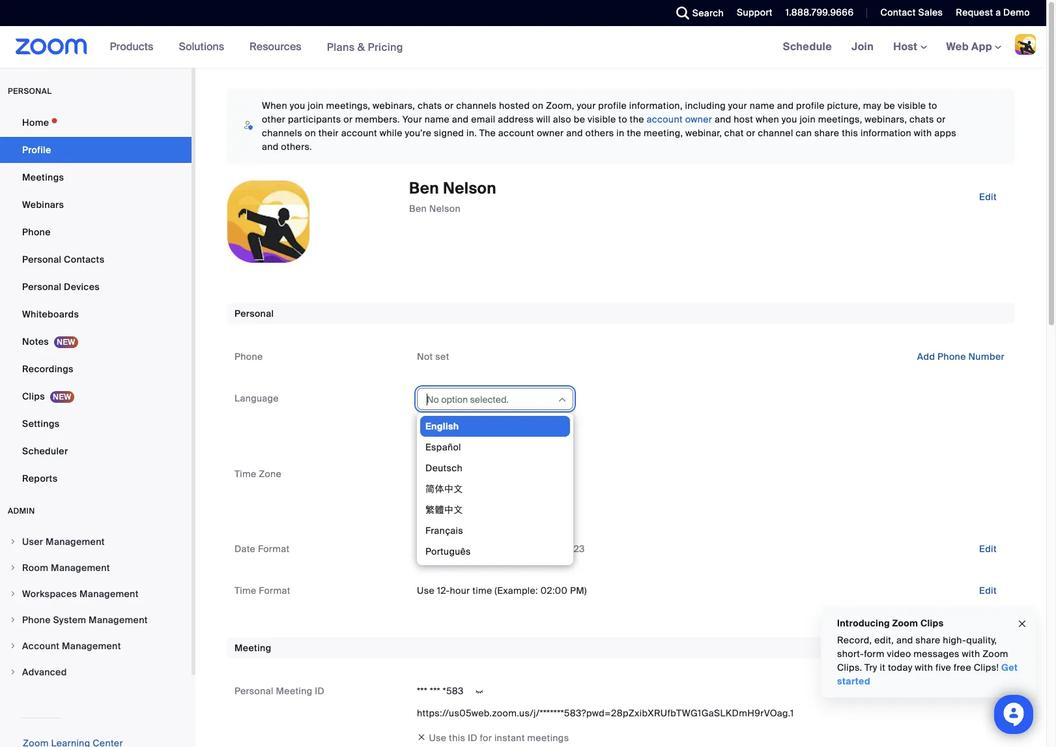 Task type: describe. For each thing, give the bounding box(es) containing it.
1 *** from the left
[[417, 685, 428, 697]]

room
[[22, 562, 48, 574]]

management up the account management "menu item" at the bottom left of the page
[[89, 614, 148, 626]]

personal
[[8, 86, 52, 97]]

webinars, inside when you join meetings, webinars, chats or channels hosted on zoom, your profile information, including your name and profile picture, may be visible to other participants or members. your name and email address will also be visible to the
[[373, 100, 415, 111]]

clips inside personal menu "menu"
[[22, 391, 45, 402]]

video
[[888, 648, 912, 660]]

user photo image
[[228, 181, 310, 263]]

0 horizontal spatial be
[[574, 113, 586, 125]]

resources button
[[250, 26, 308, 68]]

introducing zoom clips
[[838, 617, 944, 629]]

right image for user management
[[9, 538, 17, 546]]

0 horizontal spatial account
[[341, 127, 378, 139]]

workspaces
[[22, 588, 77, 600]]

edit for fourth edit button from the bottom
[[980, 191, 998, 203]]

user management
[[22, 536, 105, 548]]

2 profile from the left
[[797, 100, 825, 111]]

time
[[473, 585, 493, 597]]

1 horizontal spatial account
[[499, 127, 535, 139]]

management for user management
[[46, 536, 105, 548]]

1 your from the left
[[577, 100, 596, 111]]

workspaces management menu item
[[0, 582, 192, 606]]

request a demo
[[957, 7, 1031, 18]]

home
[[22, 117, 49, 128]]

apps
[[935, 127, 957, 139]]

and host when you join meetings, webinars, chats or channels on their account while you're signed in. the account owner and others in the meeting, webinar, chat or channel can share this information with apps and others.
[[262, 113, 957, 153]]

chats inside when you join meetings, webinars, chats or channels hosted on zoom, your profile information, including your name and profile picture, may be visible to other participants or members. your name and email address will also be visible to the
[[418, 100, 442, 111]]

scheduler
[[22, 445, 68, 457]]

phone inside button
[[938, 351, 967, 363]]

clips.
[[838, 662, 863, 674]]

0 vertical spatial name
[[750, 100, 775, 111]]

edit for 1st edit button from the bottom
[[980, 685, 998, 697]]

save button for time zone
[[417, 497, 460, 518]]

recordings link
[[0, 356, 192, 382]]

ben nelson ben nelson
[[409, 178, 497, 215]]

room management menu item
[[0, 556, 192, 580]]

request
[[957, 7, 994, 18]]

this inside and host when you join meetings, webinars, chats or channels on their account while you're signed in. the account owner and others in the meeting, webinar, chat or channel can share this information with apps and others.
[[843, 127, 859, 139]]

2 *** from the left
[[430, 685, 441, 697]]

personal for personal meeting id
[[235, 685, 274, 697]]

try
[[865, 662, 878, 674]]

personal menu menu
[[0, 110, 192, 493]]

or down host
[[747, 127, 756, 139]]

may
[[864, 100, 882, 111]]

started
[[838, 676, 871, 687]]

save for language
[[428, 426, 450, 438]]

phone system management
[[22, 614, 148, 626]]

hour
[[450, 585, 470, 597]]

introducing
[[838, 617, 891, 629]]

you're
[[405, 127, 432, 139]]

edit user photo image
[[258, 216, 279, 228]]

chats inside and host when you join meetings, webinars, chats or channels on their account while you're signed in. the account owner and others in the meeting, webinar, chat or channel can share this information with apps and others.
[[910, 113, 935, 125]]

whiteboards
[[22, 308, 79, 320]]

id for this
[[468, 732, 478, 744]]

signed
[[434, 127, 464, 139]]

management for workspaces management
[[80, 588, 139, 600]]

the
[[480, 127, 496, 139]]

phone link
[[0, 219, 192, 245]]

notes link
[[0, 329, 192, 355]]

high-
[[944, 634, 967, 646]]

or up signed
[[445, 100, 454, 111]]

pm)
[[570, 585, 587, 597]]

notes
[[22, 336, 49, 348]]

share inside and host when you join meetings, webinars, chats or channels on their account while you're signed in. the account owner and others in the meeting, webinar, chat or channel can share this information with apps and others.
[[815, 127, 840, 139]]

form
[[865, 648, 885, 660]]

0 vertical spatial visible
[[898, 100, 927, 111]]

english
[[426, 421, 459, 432]]

clips!
[[975, 662, 1000, 674]]

participants
[[288, 113, 341, 125]]

join
[[852, 40, 874, 53]]

search button
[[667, 0, 728, 26]]

2 edit button from the top
[[969, 539, 1008, 560]]

webinars link
[[0, 192, 192, 218]]

messages
[[914, 648, 960, 660]]

home link
[[0, 110, 192, 136]]

user management menu item
[[0, 529, 192, 554]]

plans
[[327, 40, 355, 54]]

channels inside and host when you join meetings, webinars, chats or channels on their account while you're signed in. the account owner and others in the meeting, webinar, chat or channel can share this information with apps and others.
[[262, 127, 303, 139]]

4 edit button from the top
[[969, 681, 1008, 702]]

2 vertical spatial with
[[916, 662, 934, 674]]

zoom inside the 'record, edit, and share high-quality, short-form video messages with zoom clips. try it today with five free clips!'
[[983, 648, 1009, 660]]

or left members.
[[344, 113, 353, 125]]

简体中文
[[426, 483, 463, 495]]

the inside when you join meetings, webinars, chats or channels hosted on zoom, your profile information, including your name and profile picture, may be visible to other participants or members. your name and email address will also be visible to the
[[630, 113, 645, 125]]

zoom logo image
[[16, 38, 87, 55]]

right image for account
[[9, 642, 17, 650]]

phone inside personal menu "menu"
[[22, 226, 51, 238]]

right image for phone
[[9, 616, 17, 624]]

format for date format
[[258, 543, 290, 555]]

date format
[[235, 543, 290, 555]]

when
[[262, 100, 287, 111]]

record, edit, and share high-quality, short-form video messages with zoom clips. try it today with five free clips!
[[838, 634, 1009, 674]]

phone system management menu item
[[0, 608, 192, 632]]

when
[[756, 113, 780, 125]]

português
[[426, 546, 471, 558]]

picture,
[[828, 100, 861, 111]]

contact sales
[[881, 7, 944, 18]]

their
[[319, 127, 339, 139]]

close image
[[417, 727, 427, 747]]

settings link
[[0, 411, 192, 437]]

others.
[[281, 141, 312, 153]]

1 vertical spatial this
[[449, 732, 466, 744]]

not
[[417, 351, 433, 363]]

app
[[972, 40, 993, 53]]

record,
[[838, 634, 873, 646]]

phone inside menu item
[[22, 614, 51, 626]]

meetings navigation
[[774, 26, 1047, 68]]

1 horizontal spatial meeting
[[276, 685, 313, 697]]

1 horizontal spatial to
[[929, 100, 938, 111]]

system
[[53, 614, 86, 626]]

edit for third edit button from the top
[[980, 585, 998, 597]]

while
[[380, 127, 403, 139]]

time format
[[235, 585, 291, 597]]

meetings
[[528, 732, 569, 744]]

will
[[537, 113, 551, 125]]

personal meeting id
[[235, 685, 325, 697]]

cancel button
[[465, 422, 519, 442]]

1 profile from the left
[[599, 100, 627, 111]]

(example:
[[495, 585, 539, 597]]

also
[[553, 113, 572, 125]]

on inside and host when you join meetings, webinars, chats or channels on their account while you're signed in. the account owner and others in the meeting, webinar, chat or channel can share this information with apps and others.
[[305, 127, 316, 139]]

meetings
[[22, 171, 64, 183]]

use for use 12-hour time (example: 02:00 pm)
[[417, 585, 435, 597]]

meetings, inside and host when you join meetings, webinars, chats or channels on their account while you're signed in. the account owner and others in the meeting, webinar, chat or channel can share this information with apps and others.
[[819, 113, 863, 125]]

account
[[22, 640, 60, 652]]

account management menu item
[[0, 634, 192, 659]]

webinars
[[22, 199, 64, 211]]

schedule link
[[774, 26, 842, 68]]

show personal meeting id image
[[469, 686, 490, 698]]

share inside the 'record, edit, and share high-quality, short-form video messages with zoom clips. try it today with five free clips!'
[[916, 634, 941, 646]]

cancel
[[476, 426, 508, 438]]

personal devices
[[22, 281, 100, 293]]



Task type: vqa. For each thing, say whether or not it's contained in the screenshot.
FOOTER
no



Task type: locate. For each thing, give the bounding box(es) containing it.
0 vertical spatial owner
[[686, 113, 713, 125]]

get
[[1002, 662, 1019, 674]]

1 time from the top
[[235, 468, 257, 480]]

edit
[[980, 191, 998, 203], [980, 543, 998, 555], [980, 585, 998, 597], [980, 685, 998, 697]]

format down date format
[[259, 585, 291, 597]]

your up host
[[729, 100, 748, 111]]

profile picture image
[[1016, 34, 1037, 55]]

solutions button
[[179, 26, 230, 68]]

0 horizontal spatial owner
[[537, 127, 564, 139]]

scheduler link
[[0, 438, 192, 464]]

including
[[686, 100, 726, 111]]

meetings, inside when you join meetings, webinars, chats or channels hosted on zoom, your profile information, including your name and profile picture, may be visible to other participants or members. your name and email address will also be visible to the
[[326, 100, 371, 111]]

1 save from the top
[[428, 426, 450, 438]]

phone up language
[[235, 351, 263, 363]]

right image left user
[[9, 538, 17, 546]]

join
[[308, 100, 324, 111], [800, 113, 816, 125]]

time for time format
[[235, 585, 257, 597]]

1 save button from the top
[[417, 422, 460, 442]]

español
[[426, 441, 462, 453]]

you
[[290, 100, 305, 111], [782, 113, 798, 125]]

and down also
[[567, 127, 583, 139]]

right image left "advanced"
[[9, 668, 17, 676]]

visible up information
[[898, 100, 927, 111]]

management down phone system management menu item
[[62, 640, 121, 652]]

workspaces management
[[22, 588, 139, 600]]

1 horizontal spatial owner
[[686, 113, 713, 125]]

1 vertical spatial ben
[[409, 203, 427, 215]]

0 vertical spatial you
[[290, 100, 305, 111]]

management up workspaces management
[[51, 562, 110, 574]]

1 horizontal spatial id
[[468, 732, 478, 744]]

join inside and host when you join meetings, webinars, chats or channels on their account while you're signed in. the account owner and others in the meeting, webinar, chat or channel can share this information with apps and others.
[[800, 113, 816, 125]]

format for time format
[[259, 585, 291, 597]]

channels down other
[[262, 127, 303, 139]]

1 horizontal spatial on
[[533, 100, 544, 111]]

save up español
[[428, 426, 450, 438]]

join up participants
[[308, 100, 324, 111]]

to
[[929, 100, 938, 111], [619, 113, 628, 125]]

banner containing products
[[0, 26, 1047, 68]]

list box containing english
[[421, 416, 571, 747]]

channels up the email
[[457, 100, 497, 111]]

account down address
[[499, 127, 535, 139]]

owner up webinar,
[[686, 113, 713, 125]]

profile
[[22, 144, 51, 156]]

0 horizontal spatial zoom
[[893, 617, 919, 629]]

1 vertical spatial webinars,
[[865, 113, 908, 125]]

and up video
[[897, 634, 914, 646]]

hide options image
[[557, 395, 568, 405]]

0 vertical spatial to
[[929, 100, 938, 111]]

devices
[[64, 281, 100, 293]]

0 horizontal spatial to
[[619, 113, 628, 125]]

clips up 'settings'
[[22, 391, 45, 402]]

with up free
[[963, 648, 981, 660]]

1 ben from the top
[[409, 178, 440, 198]]

3 edit from the top
[[980, 585, 998, 597]]

1 vertical spatial the
[[627, 127, 642, 139]]

right image inside advanced menu item
[[9, 668, 17, 676]]

management up room management
[[46, 536, 105, 548]]

language
[[235, 393, 279, 404]]

time zone
[[235, 468, 282, 480]]

0 horizontal spatial ***
[[417, 685, 428, 697]]

it
[[881, 662, 886, 674]]

1 vertical spatial owner
[[537, 127, 564, 139]]

0 vertical spatial save
[[428, 426, 450, 438]]

right image left system
[[9, 616, 17, 624]]

you inside when you join meetings, webinars, chats or channels hosted on zoom, your profile information, including your name and profile picture, may be visible to other participants or members. your name and email address will also be visible to the
[[290, 100, 305, 111]]

0 horizontal spatial your
[[577, 100, 596, 111]]

1 horizontal spatial meetings,
[[819, 113, 863, 125]]

1 horizontal spatial profile
[[797, 100, 825, 111]]

1 vertical spatial to
[[619, 113, 628, 125]]

quality,
[[967, 634, 998, 646]]

2 edit from the top
[[980, 543, 998, 555]]

account down members.
[[341, 127, 378, 139]]

information,
[[630, 100, 683, 111]]

resources
[[250, 40, 302, 53]]

edit for second edit button
[[980, 543, 998, 555]]

1 vertical spatial format
[[259, 585, 291, 597]]

demo
[[1004, 7, 1031, 18]]

1 vertical spatial zoom
[[983, 648, 1009, 660]]

personal for personal contacts
[[22, 254, 62, 265]]

clips link
[[0, 383, 192, 409]]

right image
[[9, 564, 17, 572], [9, 616, 17, 624], [9, 642, 17, 650], [9, 668, 17, 676]]

and up in.
[[452, 113, 469, 125]]

management for room management
[[51, 562, 110, 574]]

or up apps
[[937, 113, 946, 125]]

0 vertical spatial meeting
[[235, 642, 272, 654]]

email
[[472, 113, 496, 125]]

example:
[[494, 543, 535, 555]]

get started
[[838, 662, 1019, 687]]

chats up your on the top left
[[418, 100, 442, 111]]

right image inside room management menu item
[[9, 564, 17, 572]]

meeting,
[[644, 127, 683, 139]]

1 horizontal spatial ***
[[430, 685, 441, 697]]

visible up others
[[588, 113, 617, 125]]

1 horizontal spatial clips
[[921, 617, 944, 629]]

right image inside the account management "menu item"
[[9, 642, 17, 650]]

&
[[358, 40, 365, 54]]

instant
[[495, 732, 525, 744]]

your
[[403, 113, 423, 125]]

2 right image from the top
[[9, 590, 17, 598]]

web app button
[[947, 40, 1002, 53]]

1 horizontal spatial chats
[[910, 113, 935, 125]]

2 your from the left
[[729, 100, 748, 111]]

0 vertical spatial id
[[315, 685, 325, 697]]

0 vertical spatial format
[[258, 543, 290, 555]]

you up "channel"
[[782, 113, 798, 125]]

you inside and host when you join meetings, webinars, chats or channels on their account while you're signed in. the account owner and others in the meeting, webinar, chat or channel can share this information with apps and others.
[[782, 113, 798, 125]]

admin menu menu
[[0, 529, 192, 686]]

right image left account
[[9, 642, 17, 650]]

1 edit button from the top
[[969, 186, 1008, 207]]

meetings, down picture,
[[819, 113, 863, 125]]

web
[[947, 40, 970, 53]]

with left apps
[[915, 127, 933, 139]]

0 vertical spatial this
[[843, 127, 859, 139]]

contacts
[[64, 254, 105, 265]]

1 vertical spatial right image
[[9, 590, 17, 598]]

web app
[[947, 40, 993, 53]]

owner inside and host when you join meetings, webinars, chats or channels on their account while you're signed in. the account owner and others in the meeting, webinar, chat or channel can share this information with apps and others.
[[537, 127, 564, 139]]

and
[[778, 100, 794, 111], [452, 113, 469, 125], [715, 113, 732, 125], [567, 127, 583, 139], [262, 141, 279, 153], [897, 634, 914, 646]]

account up the meeting,
[[647, 113, 683, 125]]

join up can at top right
[[800, 113, 816, 125]]

right image left "room"
[[9, 564, 17, 572]]

to up apps
[[929, 100, 938, 111]]

products button
[[110, 26, 159, 68]]

profile up and host when you join meetings, webinars, chats or channels on their account while you're signed in. the account owner and others in the meeting, webinar, chat or channel can share this information with apps and others.
[[599, 100, 627, 111]]

other
[[262, 113, 286, 125]]

and up "chat"
[[715, 113, 732, 125]]

the inside and host when you join meetings, webinars, chats or channels on their account while you're signed in. the account owner and others in the meeting, webinar, chat or channel can share this information with apps and others.
[[627, 127, 642, 139]]

can
[[796, 127, 813, 139]]

name up when
[[750, 100, 775, 111]]

management up phone system management menu item
[[80, 588, 139, 600]]

1 vertical spatial clips
[[921, 617, 944, 629]]

0 horizontal spatial name
[[425, 113, 450, 125]]

zoom up edit,
[[893, 617, 919, 629]]

1 vertical spatial save
[[428, 502, 450, 513]]

be right may
[[885, 100, 896, 111]]

0 vertical spatial with
[[915, 127, 933, 139]]

solutions
[[179, 40, 224, 53]]

4 right image from the top
[[9, 668, 17, 676]]

2 time from the top
[[235, 585, 257, 597]]

share up messages
[[916, 634, 941, 646]]

2 save button from the top
[[417, 497, 460, 518]]

1 vertical spatial on
[[305, 127, 316, 139]]

reports
[[22, 473, 58, 484]]

recordings
[[22, 363, 74, 375]]

1 vertical spatial be
[[574, 113, 586, 125]]

add phone number
[[918, 351, 1005, 363]]

personal for personal
[[235, 308, 274, 319]]

in
[[617, 127, 625, 139]]

on up "will" at the top right of the page
[[533, 100, 544, 111]]

1 right image from the top
[[9, 564, 17, 572]]

1 vertical spatial id
[[468, 732, 478, 744]]

format right the date
[[258, 543, 290, 555]]

0 horizontal spatial profile
[[599, 100, 627, 111]]

2 right image from the top
[[9, 616, 17, 624]]

product information navigation
[[100, 26, 413, 68]]

0 horizontal spatial join
[[308, 100, 324, 111]]

Select Language text field
[[426, 390, 557, 410]]

right image inside workspaces management menu item
[[9, 590, 17, 598]]

short-
[[838, 648, 865, 660]]

3 edit button from the top
[[969, 580, 1008, 601]]

personal for personal devices
[[22, 281, 62, 293]]

for
[[480, 732, 492, 744]]

4 edit from the top
[[980, 685, 998, 697]]

français
[[426, 525, 464, 537]]

0 vertical spatial time
[[235, 468, 257, 480]]

your right zoom,
[[577, 100, 596, 111]]

on inside when you join meetings, webinars, chats or channels hosted on zoom, your profile information, including your name and profile picture, may be visible to other participants or members. your name and email address will also be visible to the
[[533, 100, 544, 111]]

name up signed
[[425, 113, 450, 125]]

advanced menu item
[[0, 660, 192, 685]]

0 vertical spatial be
[[885, 100, 896, 111]]

time down the date
[[235, 585, 257, 597]]

zoom,
[[546, 100, 575, 111]]

id
[[315, 685, 325, 697], [468, 732, 478, 744]]

1 horizontal spatial share
[[916, 634, 941, 646]]

1 horizontal spatial channels
[[457, 100, 497, 111]]

0 horizontal spatial webinars,
[[373, 100, 415, 111]]

webinars,
[[373, 100, 415, 111], [865, 113, 908, 125]]

user
[[22, 536, 43, 548]]

1 horizontal spatial join
[[800, 113, 816, 125]]

close image
[[1018, 617, 1028, 631]]

0 vertical spatial right image
[[9, 538, 17, 546]]

*** *** *583
[[417, 685, 464, 697]]

*583
[[443, 685, 464, 697]]

0 vertical spatial share
[[815, 127, 840, 139]]

right image left workspaces
[[9, 590, 17, 598]]

2 save from the top
[[428, 502, 450, 513]]

number
[[969, 351, 1005, 363]]

0 horizontal spatial meeting
[[235, 642, 272, 654]]

0 vertical spatial save button
[[417, 422, 460, 442]]

0 vertical spatial join
[[308, 100, 324, 111]]

1 vertical spatial nelson
[[430, 203, 461, 215]]

management inside "menu item"
[[62, 640, 121, 652]]

products
[[110, 40, 153, 53]]

0 horizontal spatial share
[[815, 127, 840, 139]]

1 vertical spatial save button
[[417, 497, 460, 518]]

use
[[417, 585, 435, 597], [429, 732, 447, 744]]

right image for workspaces management
[[9, 590, 17, 598]]

use right close image
[[429, 732, 447, 744]]

webinars, up information
[[865, 113, 908, 125]]

0 vertical spatial the
[[630, 113, 645, 125]]

1 vertical spatial channels
[[262, 127, 303, 139]]

room management
[[22, 562, 110, 574]]

you up participants
[[290, 100, 305, 111]]

in.
[[467, 127, 477, 139]]

this left for
[[449, 732, 466, 744]]

0 horizontal spatial this
[[449, 732, 466, 744]]

use left 12-
[[417, 585, 435, 597]]

join inside when you join meetings, webinars, chats or channels hosted on zoom, your profile information, including your name and profile picture, may be visible to other participants or members. your name and email address will also be visible to the
[[308, 100, 324, 111]]

0 horizontal spatial clips
[[22, 391, 45, 402]]

time for time zone
[[235, 468, 257, 480]]

1 vertical spatial share
[[916, 634, 941, 646]]

0 vertical spatial use
[[417, 585, 435, 597]]

time left zone
[[235, 468, 257, 480]]

1 horizontal spatial name
[[750, 100, 775, 111]]

and inside the 'record, edit, and share high-quality, short-form video messages with zoom clips. try it today with five free clips!'
[[897, 634, 914, 646]]

schedule
[[784, 40, 833, 53]]

when you join meetings, webinars, chats or channels hosted on zoom, your profile information, including your name and profile picture, may be visible to other participants or members. your name and email address will also be visible to the
[[262, 100, 938, 125]]

on down participants
[[305, 127, 316, 139]]

0 horizontal spatial visible
[[588, 113, 617, 125]]

the right the in
[[627, 127, 642, 139]]

1 vertical spatial name
[[425, 113, 450, 125]]

webinars, inside and host when you join meetings, webinars, chats or channels on their account while you're signed in. the account owner and others in the meeting, webinar, chat or channel can share this information with apps and others.
[[865, 113, 908, 125]]

webinars, up members.
[[373, 100, 415, 111]]

mm/dd/yyyy
[[417, 543, 471, 555]]

save down 简体中文
[[428, 502, 450, 513]]

profile up can at top right
[[797, 100, 825, 111]]

0 vertical spatial zoom
[[893, 617, 919, 629]]

0 vertical spatial meetings,
[[326, 100, 371, 111]]

others
[[586, 127, 615, 139]]

chats up information
[[910, 113, 935, 125]]

plans & pricing
[[327, 40, 404, 54]]

and up when
[[778, 100, 794, 111]]

a
[[996, 7, 1002, 18]]

1 horizontal spatial webinars,
[[865, 113, 908, 125]]

hosted
[[499, 100, 530, 111]]

list box
[[421, 416, 571, 747]]

1 horizontal spatial your
[[729, 100, 748, 111]]

reports link
[[0, 466, 192, 492]]

pricing
[[368, 40, 404, 54]]

save button for language
[[417, 422, 460, 442]]

1 vertical spatial chats
[[910, 113, 935, 125]]

channels inside when you join meetings, webinars, chats or channels hosted on zoom, your profile information, including your name and profile picture, may be visible to other participants or members. your name and email address will also be visible to the
[[457, 100, 497, 111]]

0 vertical spatial on
[[533, 100, 544, 111]]

ben
[[409, 178, 440, 198], [409, 203, 427, 215]]

1 vertical spatial visible
[[588, 113, 617, 125]]

0 horizontal spatial channels
[[262, 127, 303, 139]]

with inside and host when you join meetings, webinars, chats or channels on their account while you're signed in. the account owner and others in the meeting, webinar, chat or channel can share this information with apps and others.
[[915, 127, 933, 139]]

0 vertical spatial nelson
[[443, 178, 497, 198]]

be right also
[[574, 113, 586, 125]]

advanced
[[22, 666, 67, 678]]

this down picture,
[[843, 127, 859, 139]]

right image for room
[[9, 564, 17, 572]]

0 vertical spatial chats
[[418, 100, 442, 111]]

0 vertical spatial clips
[[22, 391, 45, 402]]

1 vertical spatial time
[[235, 585, 257, 597]]

0 horizontal spatial you
[[290, 100, 305, 111]]

with down messages
[[916, 662, 934, 674]]

meetings, up members.
[[326, 100, 371, 111]]

not set
[[417, 351, 450, 363]]

contact
[[881, 7, 917, 18]]

phone up account
[[22, 614, 51, 626]]

share right can at top right
[[815, 127, 840, 139]]

clips up high-
[[921, 617, 944, 629]]

2 ben from the top
[[409, 203, 427, 215]]

nelson
[[443, 178, 497, 198], [430, 203, 461, 215]]

1 vertical spatial with
[[963, 648, 981, 660]]

12-
[[437, 585, 450, 597]]

save button down 简体中文
[[417, 497, 460, 518]]

meetings link
[[0, 164, 192, 190]]

save for time zone
[[428, 502, 450, 513]]

1 vertical spatial use
[[429, 732, 447, 744]]

1 edit from the top
[[980, 191, 998, 203]]

right image inside user management menu item
[[9, 538, 17, 546]]

banner
[[0, 26, 1047, 68]]

1.888.799.9666 button
[[776, 0, 858, 26], [786, 7, 854, 18]]

right image inside phone system management menu item
[[9, 616, 17, 624]]

save button up deutsch
[[417, 422, 460, 442]]

use for use this id for instant meetings
[[429, 732, 447, 744]]

the down information,
[[630, 113, 645, 125]]

0 horizontal spatial meetings,
[[326, 100, 371, 111]]

https://us05web.zoom.us/j/*******583?pwd=28pzxibxrufbtwg1gaslkdmh9rvoag.1
[[417, 708, 795, 719]]

0 vertical spatial webinars,
[[373, 100, 415, 111]]

owner down "will" at the top right of the page
[[537, 127, 564, 139]]

to up the in
[[619, 113, 628, 125]]

1 right image from the top
[[9, 538, 17, 546]]

owner
[[686, 113, 713, 125], [537, 127, 564, 139]]

0 horizontal spatial chats
[[418, 100, 442, 111]]

0 vertical spatial channels
[[457, 100, 497, 111]]

use 12-hour time (example: 02:00 pm)
[[417, 585, 587, 597]]

1 horizontal spatial this
[[843, 127, 859, 139]]

and left others.
[[262, 141, 279, 153]]

management for account management
[[62, 640, 121, 652]]

0 horizontal spatial id
[[315, 685, 325, 697]]

1 horizontal spatial you
[[782, 113, 798, 125]]

your
[[577, 100, 596, 111], [729, 100, 748, 111]]

phone right add
[[938, 351, 967, 363]]

2 horizontal spatial account
[[647, 113, 683, 125]]

address
[[498, 113, 534, 125]]

set
[[436, 351, 450, 363]]

1 vertical spatial meetings,
[[819, 113, 863, 125]]

zoom up the clips!
[[983, 648, 1009, 660]]

1 vertical spatial you
[[782, 113, 798, 125]]

1 horizontal spatial zoom
[[983, 648, 1009, 660]]

1 vertical spatial meeting
[[276, 685, 313, 697]]

0 vertical spatial ben
[[409, 178, 440, 198]]

search
[[693, 7, 724, 19]]

right image
[[9, 538, 17, 546], [9, 590, 17, 598]]

1.888.799.9666
[[786, 7, 854, 18]]

3 right image from the top
[[9, 642, 17, 650]]

phone down webinars
[[22, 226, 51, 238]]

whiteboards link
[[0, 301, 192, 327]]

1 horizontal spatial be
[[885, 100, 896, 111]]

get started link
[[838, 662, 1019, 687]]

0 horizontal spatial on
[[305, 127, 316, 139]]

id for meeting
[[315, 685, 325, 697]]



